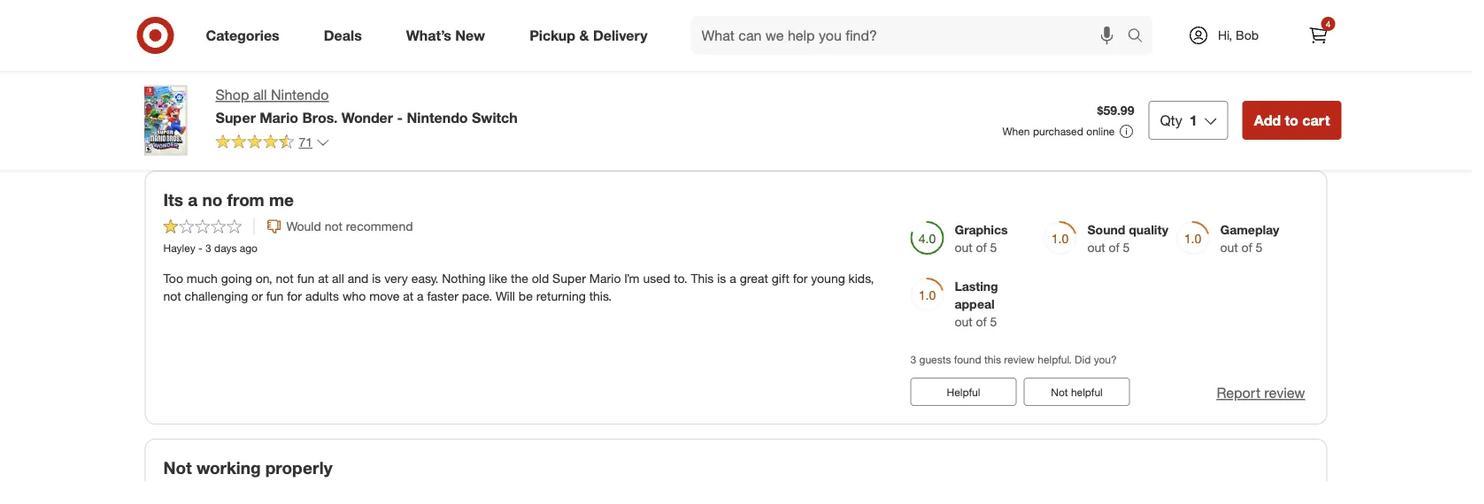 Task type: describe. For each thing, give the bounding box(es) containing it.
1
[[1190, 112, 1198, 129]]

hi, bob
[[1219, 27, 1259, 43]]

to.
[[674, 271, 688, 287]]

appeal
[[955, 297, 995, 312]]

to inside button
[[1285, 112, 1299, 129]]

flowers.
[[582, 295, 625, 308]]

pipes
[[555, 310, 583, 323]]

add to cart button
[[1243, 101, 1342, 140]]

1 horizontal spatial not
[[276, 271, 294, 287]]

float
[[656, 310, 678, 323]]

ball,
[[357, 325, 379, 338]]

super inside the shop all nintendo super mario bros. wonder - nintendo switch
[[216, 109, 256, 126]]

out inside 'gameplay out of 5'
[[1221, 240, 1239, 255]]

believe…witness
[[463, 310, 552, 323]]

purchases
[[1262, 68, 1328, 85]]

havoc
[[237, 325, 268, 338]]

on
[[380, 295, 393, 308]]

What can we help you find? suggestions appear below search field
[[691, 16, 1132, 55]]

switch
[[472, 109, 518, 126]]

0 horizontal spatial to
[[416, 310, 425, 323]]

turned
[[344, 295, 377, 308]]

5 inside lasting appeal out of 5
[[991, 314, 998, 330]]

mario inside too much going on, not fun at all and is very easy. nothing like the old super mario i'm used to. this is a great gift for young kids, not challenging or fun for adults who move at a faster pace. will be returning this.
[[590, 271, 621, 287]]

what's new link
[[391, 16, 508, 55]]

nothing
[[442, 271, 486, 287]]

used
[[643, 271, 671, 287]]

4 link
[[1300, 16, 1339, 55]]

5 inside 'gameplay out of 5'
[[1256, 240, 1263, 255]]

2 vertical spatial not
[[163, 289, 181, 304]]

graphics
[[955, 222, 1008, 238]]

as
[[271, 325, 283, 338]]

this
[[985, 353, 1002, 367]]

hi,
[[1219, 27, 1233, 43]]

lasting
[[955, 279, 999, 294]]

out inside graphics out of 5
[[955, 240, 973, 255]]

these
[[629, 295, 660, 308]]

more
[[455, 325, 481, 338]]

its a no from me
[[163, 190, 294, 210]]

71 link
[[216, 134, 330, 154]]

recommend
[[346, 219, 413, 234]]

you
[[366, 310, 384, 323]]

find
[[137, 272, 170, 290]]

1 horizontal spatial see
[[429, 310, 447, 323]]

called
[[584, 325, 614, 338]]

this
[[691, 271, 714, 287]]

out inside lasting appeal out of 5
[[955, 314, 973, 330]]

would not recommend
[[286, 219, 413, 234]]

pickup & delivery
[[530, 27, 648, 44]]

like
[[489, 271, 508, 287]]

qty 1
[[1160, 112, 1198, 129]]

hayley
[[163, 242, 195, 255]]

of inside lasting appeal out of 5
[[976, 314, 987, 330]]

trigger
[[217, 310, 250, 323]]

find wonder in the next evolution of mario fun classic mario side-scrolling gameplay is turned on its head with the addition of wonder flowers. these game- changing items trigger spectacular moments you have to see to believe…witness pipes coming alive, float through outer space, wreak havoc as a giant spike-ball, and see even more unexpected events called wonder effects.
[[137, 272, 720, 338]]

with
[[439, 295, 460, 308]]

through
[[681, 310, 720, 323]]

71
[[299, 134, 313, 150]]

deals
[[324, 27, 362, 44]]

when
[[1003, 125, 1030, 138]]

shop all nintendo super mario bros. wonder - nintendo switch
[[216, 86, 518, 126]]

3 guests found this review helpful. did you?
[[911, 353, 1117, 367]]

mario inside the shop all nintendo super mario bros. wonder - nintendo switch
[[260, 109, 299, 126]]

0 vertical spatial gameplay
[[1221, 222, 1280, 238]]

lasting appeal out of 5
[[955, 279, 999, 330]]

young
[[812, 271, 845, 287]]

super inside too much going on, not fun at all and is very easy. nothing like the old super mario i'm used to. this is a great gift for young kids, not challenging or fun for adults who move at a faster pace. will be returning this.
[[553, 271, 586, 287]]

and inside too much going on, not fun at all and is very easy. nothing like the old super mario i'm used to. this is a great gift for young kids, not challenging or fun for adults who move at a faster pace. will be returning this.
[[348, 271, 369, 287]]

what's
[[406, 27, 452, 44]]

new
[[456, 27, 485, 44]]

image of super mario bros. wonder - nintendo switch image
[[131, 85, 201, 156]]

cart
[[1303, 112, 1331, 129]]

kids,
[[849, 271, 874, 287]]

a left great
[[730, 271, 737, 287]]

adults
[[305, 289, 339, 304]]

&
[[580, 27, 589, 44]]

out inside the sound quality out of 5
[[1088, 240, 1106, 255]]

1 horizontal spatial is
[[372, 271, 381, 287]]

would
[[286, 219, 321, 234]]

1 horizontal spatial to
[[450, 310, 460, 323]]

1 vertical spatial 3
[[911, 353, 917, 367]]

add to cart
[[1255, 112, 1331, 129]]

game-
[[664, 295, 696, 308]]

pickup & delivery link
[[515, 16, 670, 55]]

0 vertical spatial 3
[[205, 242, 211, 255]]

not helpful button
[[1024, 378, 1130, 407]]

a right the 'its'
[[188, 190, 198, 210]]

have
[[388, 310, 413, 323]]

wonder inside the shop all nintendo super mario bros. wonder - nintendo switch
[[342, 109, 393, 126]]

too
[[163, 271, 183, 287]]

faster
[[427, 289, 459, 304]]

report review
[[1217, 385, 1306, 402]]

Verified purchases checkbox
[[1186, 68, 1204, 86]]

report
[[1217, 385, 1261, 402]]

graphics out of 5
[[955, 222, 1008, 255]]

1 horizontal spatial fun
[[297, 271, 315, 287]]

2 horizontal spatial wonder
[[617, 325, 658, 338]]

qty
[[1160, 112, 1183, 129]]

sound
[[1088, 222, 1126, 238]]

the inside too much going on, not fun at all and is very easy. nothing like the old super mario i'm used to. this is a great gift for young kids, not challenging or fun for adults who move at a faster pace. will be returning this.
[[511, 271, 529, 287]]

a inside find wonder in the next evolution of mario fun classic mario side-scrolling gameplay is turned on its head with the addition of wonder flowers. these game- changing items trigger spectacular moments you have to see to believe…witness pipes coming alive, float through outer space, wreak havoc as a giant spike-ball, and see even more unexpected events called wonder effects.
[[287, 325, 293, 338]]

alive,
[[626, 310, 653, 323]]

1 vertical spatial -
[[198, 242, 203, 255]]

be
[[519, 289, 533, 304]]

is inside find wonder in the next evolution of mario fun classic mario side-scrolling gameplay is turned on its head with the addition of wonder flowers. these game- changing items trigger spectacular moments you have to see to believe…witness pipes coming alive, float through outer space, wreak havoc as a giant spike-ball, and see even more unexpected events called wonder effects.
[[333, 295, 341, 308]]

0 horizontal spatial see
[[405, 325, 424, 338]]

all inside the shop all nintendo super mario bros. wonder - nintendo switch
[[253, 86, 267, 104]]



Task type: locate. For each thing, give the bounding box(es) containing it.
0 horizontal spatial nintendo
[[271, 86, 329, 104]]

mario up the this.
[[590, 271, 621, 287]]

3 left the days
[[205, 242, 211, 255]]

hayley - 3 days ago
[[163, 242, 258, 255]]

1 vertical spatial at
[[403, 289, 414, 304]]

move
[[369, 289, 400, 304]]

0 horizontal spatial not
[[163, 289, 181, 304]]

gameplay out of 5
[[1221, 222, 1280, 255]]

3
[[205, 242, 211, 255], [911, 353, 917, 367]]

found
[[954, 353, 982, 367]]

spike-
[[324, 325, 357, 338]]

who
[[343, 289, 366, 304]]

1 vertical spatial gameplay
[[279, 295, 329, 308]]

fun inside find wonder in the next evolution of mario fun classic mario side-scrolling gameplay is turned on its head with the addition of wonder flowers. these game- changing items trigger spectacular moments you have to see to believe…witness pipes coming alive, float through outer space, wreak havoc as a giant spike-ball, and see even more unexpected events called wonder effects.
[[462, 272, 487, 290]]

1 horizontal spatial not
[[1051, 386, 1069, 399]]

1 horizontal spatial at
[[403, 289, 414, 304]]

going
[[221, 271, 252, 287]]

days
[[214, 242, 237, 255]]

1 vertical spatial and
[[383, 325, 402, 338]]

1 horizontal spatial nintendo
[[407, 109, 468, 126]]

for
[[793, 271, 808, 287], [287, 289, 302, 304]]

mario up items
[[177, 295, 206, 308]]

spectacular
[[253, 310, 312, 323]]

will
[[496, 289, 515, 304]]

1 vertical spatial wonder
[[539, 295, 579, 308]]

0 vertical spatial at
[[318, 271, 329, 287]]

online
[[1087, 125, 1115, 138]]

shop
[[216, 86, 249, 104]]

2 horizontal spatial to
[[1285, 112, 1299, 129]]

the up be
[[511, 271, 529, 287]]

is right the this
[[718, 271, 726, 287]]

scrolling
[[234, 295, 276, 308]]

very
[[384, 271, 408, 287]]

gameplay inside find wonder in the next evolution of mario fun classic mario side-scrolling gameplay is turned on its head with the addition of wonder flowers. these game- changing items trigger spectacular moments you have to see to believe…witness pipes coming alive, float through outer space, wreak havoc as a giant spike-ball, and see even more unexpected events called wonder effects.
[[279, 295, 329, 308]]

to down head on the left of page
[[416, 310, 425, 323]]

1 horizontal spatial super
[[553, 271, 586, 287]]

1 vertical spatial not
[[163, 458, 192, 478]]

1 vertical spatial all
[[332, 271, 344, 287]]

pickup
[[530, 27, 576, 44]]

addition
[[482, 295, 523, 308]]

for right gift
[[793, 271, 808, 287]]

see up even at the left bottom
[[429, 310, 447, 323]]

changing
[[137, 310, 184, 323]]

to
[[1285, 112, 1299, 129], [416, 310, 425, 323], [450, 310, 460, 323]]

great
[[740, 271, 769, 287]]

of inside the sound quality out of 5
[[1109, 240, 1120, 255]]

even
[[427, 325, 452, 338]]

0 horizontal spatial -
[[198, 242, 203, 255]]

moments
[[315, 310, 363, 323]]

and up who
[[348, 271, 369, 287]]

not
[[1051, 386, 1069, 399], [163, 458, 192, 478]]

working
[[197, 458, 261, 478]]

review right report
[[1265, 385, 1306, 402]]

at down very
[[403, 289, 414, 304]]

or
[[252, 289, 263, 304]]

is up moments
[[333, 295, 341, 308]]

0 horizontal spatial review
[[1005, 353, 1035, 367]]

when purchased online
[[1003, 125, 1115, 138]]

gift
[[772, 271, 790, 287]]

0 horizontal spatial at
[[318, 271, 329, 287]]

not for not helpful
[[1051, 386, 1069, 399]]

all
[[253, 86, 267, 104], [332, 271, 344, 287]]

0 vertical spatial all
[[253, 86, 267, 104]]

next
[[283, 272, 316, 290]]

for up spectacular
[[287, 289, 302, 304]]

all up adults
[[332, 271, 344, 287]]

0 horizontal spatial not
[[163, 458, 192, 478]]

much
[[187, 271, 218, 287]]

old
[[532, 271, 549, 287]]

1 horizontal spatial wonder
[[539, 295, 579, 308]]

effects.
[[661, 325, 698, 338]]

0 vertical spatial -
[[397, 109, 403, 126]]

1 horizontal spatial all
[[332, 271, 344, 287]]

of inside 'gameplay out of 5'
[[1242, 240, 1253, 255]]

0 horizontal spatial is
[[333, 295, 341, 308]]

ago
[[240, 242, 258, 255]]

returning
[[536, 289, 586, 304]]

of
[[976, 240, 987, 255], [1109, 240, 1120, 255], [1242, 240, 1253, 255], [395, 272, 410, 290], [526, 295, 535, 308], [976, 314, 987, 330]]

1 vertical spatial not
[[276, 271, 294, 287]]

of inside graphics out of 5
[[976, 240, 987, 255]]

did
[[1075, 353, 1091, 367]]

- right bros.
[[397, 109, 403, 126]]

the right in
[[255, 272, 279, 290]]

2 horizontal spatial is
[[718, 271, 726, 287]]

categories
[[206, 27, 280, 44]]

is
[[372, 271, 381, 287], [718, 271, 726, 287], [333, 295, 341, 308]]

helpful
[[1071, 386, 1103, 399]]

at
[[318, 271, 329, 287], [403, 289, 414, 304]]

all inside too much going on, not fun at all and is very easy. nothing like the old super mario i'm used to. this is a great gift for young kids, not challenging or fun for adults who move at a faster pace. will be returning this.
[[332, 271, 344, 287]]

0 vertical spatial see
[[429, 310, 447, 323]]

report review button
[[1217, 384, 1306, 404]]

0 horizontal spatial the
[[255, 272, 279, 290]]

1 vertical spatial for
[[287, 289, 302, 304]]

1 vertical spatial review
[[1265, 385, 1306, 402]]

guests
[[920, 353, 952, 367]]

delivery
[[593, 27, 648, 44]]

1 horizontal spatial for
[[793, 271, 808, 287]]

fun right or
[[266, 289, 284, 304]]

5 inside the sound quality out of 5
[[1123, 240, 1130, 255]]

space,
[[166, 325, 200, 338]]

all right shop
[[253, 86, 267, 104]]

0 horizontal spatial gameplay
[[279, 295, 329, 308]]

see down have on the left bottom
[[405, 325, 424, 338]]

not inside button
[[1051, 386, 1069, 399]]

coming
[[586, 310, 623, 323]]

review
[[1005, 353, 1035, 367], [1265, 385, 1306, 402]]

quality
[[1129, 222, 1169, 238]]

1 horizontal spatial gameplay
[[1221, 222, 1280, 238]]

review inside button
[[1265, 385, 1306, 402]]

0 horizontal spatial for
[[287, 289, 302, 304]]

nintendo up bros.
[[271, 86, 329, 104]]

items
[[187, 310, 214, 323]]

the right with
[[463, 295, 479, 308]]

wonder right bros.
[[342, 109, 393, 126]]

and
[[348, 271, 369, 287], [383, 325, 402, 338]]

bob
[[1236, 27, 1259, 43]]

0 vertical spatial for
[[793, 271, 808, 287]]

not right "would"
[[325, 219, 343, 234]]

and down have on the left bottom
[[383, 325, 402, 338]]

head
[[411, 295, 436, 308]]

0 horizontal spatial super
[[216, 109, 256, 126]]

a right as
[[287, 325, 293, 338]]

0 horizontal spatial all
[[253, 86, 267, 104]]

fun left like
[[462, 272, 487, 290]]

1 vertical spatial nintendo
[[407, 109, 468, 126]]

outer
[[137, 325, 163, 338]]

1 horizontal spatial -
[[397, 109, 403, 126]]

0 vertical spatial not
[[1051, 386, 1069, 399]]

not
[[325, 219, 343, 234], [276, 271, 294, 287], [163, 289, 181, 304]]

mario up 71 link
[[260, 109, 299, 126]]

not left "helpful" at the right of page
[[1051, 386, 1069, 399]]

5 inside graphics out of 5
[[991, 240, 998, 255]]

add
[[1255, 112, 1281, 129]]

0 horizontal spatial wonder
[[342, 109, 393, 126]]

challenging
[[185, 289, 248, 304]]

fun up adults
[[297, 271, 315, 287]]

0 vertical spatial and
[[348, 271, 369, 287]]

on,
[[256, 271, 272, 287]]

not down too
[[163, 289, 181, 304]]

at up adults
[[318, 271, 329, 287]]

- right hayley
[[198, 242, 203, 255]]

0 horizontal spatial and
[[348, 271, 369, 287]]

1 horizontal spatial and
[[383, 325, 402, 338]]

bros.
[[302, 109, 338, 126]]

and inside find wonder in the next evolution of mario fun classic mario side-scrolling gameplay is turned on its head with the addition of wonder flowers. these game- changing items trigger spectacular moments you have to see to believe…witness pipes coming alive, float through outer space, wreak havoc as a giant spike-ball, and see even more unexpected events called wonder effects.
[[383, 325, 402, 338]]

2 horizontal spatial the
[[511, 271, 529, 287]]

not left working
[[163, 458, 192, 478]]

a down "easy."
[[417, 289, 424, 304]]

super
[[216, 109, 256, 126], [553, 271, 586, 287]]

is up move
[[372, 271, 381, 287]]

wonder down alive, on the left bottom of page
[[617, 325, 658, 338]]

1 vertical spatial see
[[405, 325, 424, 338]]

2 vertical spatial wonder
[[617, 325, 658, 338]]

verified purchases
[[1211, 68, 1328, 85]]

me
[[269, 190, 294, 210]]

to down with
[[450, 310, 460, 323]]

search button
[[1120, 16, 1162, 58]]

evolution
[[320, 272, 391, 290]]

not helpful
[[1051, 386, 1103, 399]]

1 horizontal spatial the
[[463, 295, 479, 308]]

not for not working properly
[[163, 458, 192, 478]]

0 vertical spatial wonder
[[342, 109, 393, 126]]

to right add
[[1285, 112, 1299, 129]]

0 horizontal spatial fun
[[266, 289, 284, 304]]

easy.
[[412, 271, 439, 287]]

0 vertical spatial review
[[1005, 353, 1035, 367]]

review right 'this'
[[1005, 353, 1035, 367]]

0 horizontal spatial 3
[[205, 242, 211, 255]]

0 vertical spatial nintendo
[[271, 86, 329, 104]]

1 horizontal spatial 3
[[911, 353, 917, 367]]

wonder up "pipes"
[[539, 295, 579, 308]]

its
[[396, 295, 407, 308]]

the
[[511, 271, 529, 287], [255, 272, 279, 290], [463, 295, 479, 308]]

0 vertical spatial super
[[216, 109, 256, 126]]

no
[[202, 190, 223, 210]]

1 vertical spatial super
[[553, 271, 586, 287]]

not right the on,
[[276, 271, 294, 287]]

2 horizontal spatial fun
[[462, 272, 487, 290]]

- inside the shop all nintendo super mario bros. wonder - nintendo switch
[[397, 109, 403, 126]]

nintendo left switch at the left
[[407, 109, 468, 126]]

0 vertical spatial not
[[325, 219, 343, 234]]

mario up head on the left of page
[[415, 272, 457, 290]]

super up returning
[[553, 271, 586, 287]]

With photos checkbox
[[1186, 44, 1204, 62]]

super down shop
[[216, 109, 256, 126]]

wonder
[[175, 272, 232, 290]]

fun
[[297, 271, 315, 287], [462, 272, 487, 290], [266, 289, 284, 304]]

1 horizontal spatial review
[[1265, 385, 1306, 402]]

unexpected
[[484, 325, 544, 338]]

2 horizontal spatial not
[[325, 219, 343, 234]]

from
[[227, 190, 265, 210]]

3 left the guests
[[911, 353, 917, 367]]



Task type: vqa. For each thing, say whether or not it's contained in the screenshot.
What's New link
yes



